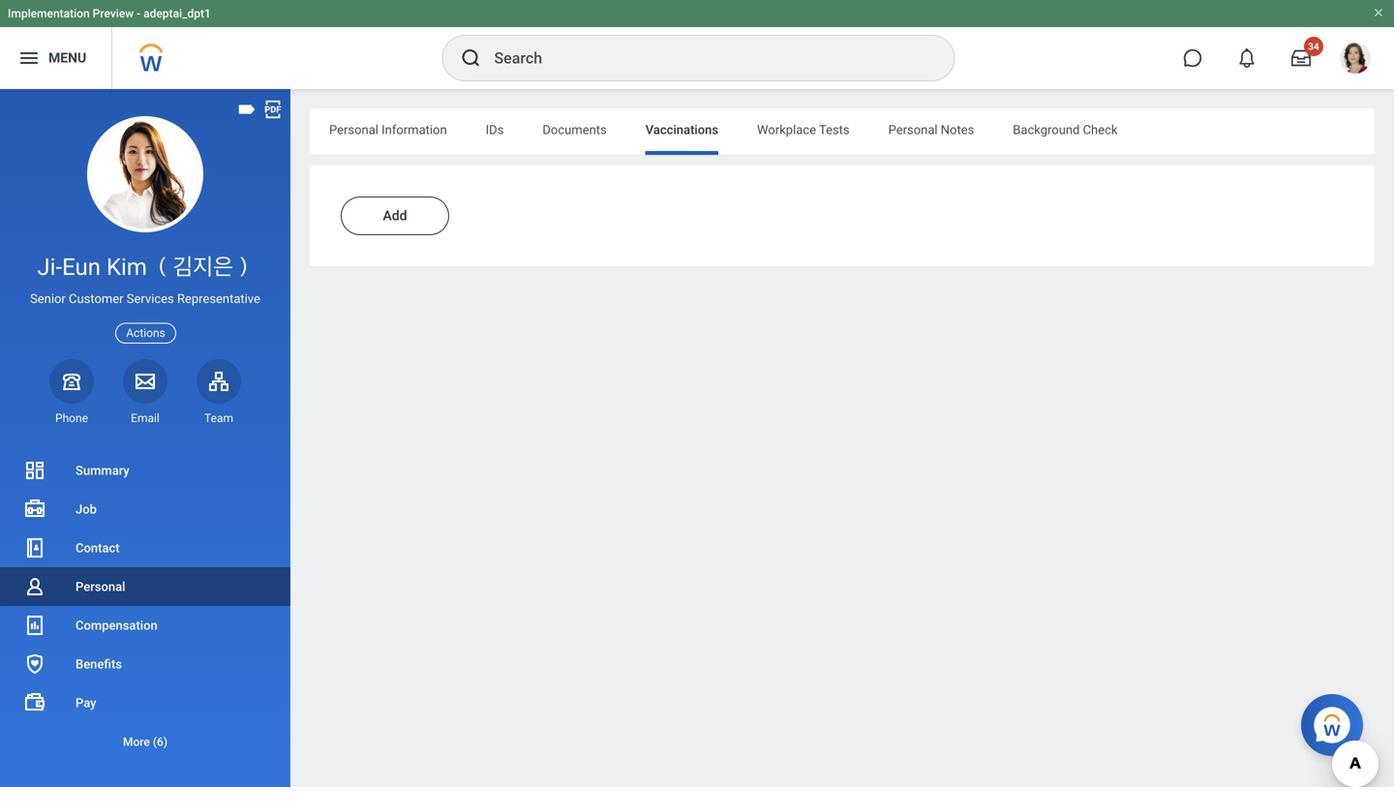 Task type: describe. For each thing, give the bounding box(es) containing it.
view team image
[[207, 370, 231, 393]]

personal image
[[23, 575, 46, 599]]

personal information
[[329, 123, 447, 137]]

justify image
[[17, 46, 41, 70]]

phone ji-eun kim （김지은） element
[[49, 411, 94, 426]]

ids
[[486, 123, 504, 137]]

job image
[[23, 498, 46, 521]]

pay link
[[0, 684, 291, 723]]

vaccinations
[[646, 123, 719, 137]]

check
[[1083, 123, 1118, 137]]

personal for personal notes
[[889, 123, 938, 137]]

personal link
[[0, 568, 291, 606]]

menu button
[[0, 27, 112, 89]]

job
[[76, 502, 97, 517]]

email button
[[123, 359, 168, 426]]

eun
[[62, 253, 101, 281]]

close environment banner image
[[1373, 7, 1385, 18]]

search image
[[460, 46, 483, 70]]

ji-eun kim （김지은）
[[37, 253, 253, 281]]

tab list containing personal information
[[310, 108, 1375, 155]]

navigation pane region
[[0, 89, 291, 787]]

add button
[[341, 197, 449, 235]]

summary image
[[23, 459, 46, 482]]

representative
[[177, 292, 260, 306]]

personal notes
[[889, 123, 975, 137]]

contact image
[[23, 537, 46, 560]]

implementation
[[8, 7, 90, 20]]

pay
[[76, 696, 96, 710]]

compensation image
[[23, 614, 46, 637]]

actions button
[[115, 323, 176, 344]]

list containing summary
[[0, 451, 291, 761]]

services
[[127, 292, 174, 306]]

kim
[[106, 253, 147, 281]]

background
[[1013, 123, 1080, 137]]

Search Workday  search field
[[494, 37, 915, 79]]

pay image
[[23, 692, 46, 715]]

email ji-eun kim （김지은） element
[[123, 411, 168, 426]]

background check
[[1013, 123, 1118, 137]]

compensation
[[76, 618, 158, 633]]

phone button
[[49, 359, 94, 426]]

workplace
[[757, 123, 817, 137]]

more
[[123, 736, 150, 749]]

menu banner
[[0, 0, 1395, 89]]

contact link
[[0, 529, 291, 568]]



Task type: locate. For each thing, give the bounding box(es) containing it.
view printable version (pdf) image
[[262, 99, 284, 120]]

job link
[[0, 490, 291, 529]]

actions
[[126, 326, 165, 340]]

summary link
[[0, 451, 291, 490]]

ji-
[[37, 253, 62, 281]]

senior customer services representative
[[30, 292, 260, 306]]

personal down contact
[[76, 580, 125, 594]]

personal left information
[[329, 123, 379, 137]]

0 horizontal spatial personal
[[76, 580, 125, 594]]

notes
[[941, 123, 975, 137]]

benefits image
[[23, 653, 46, 676]]

add
[[383, 208, 407, 224]]

team ji-eun kim （김지은） element
[[197, 411, 241, 426]]

information
[[382, 123, 447, 137]]

2 horizontal spatial personal
[[889, 123, 938, 137]]

contact
[[76, 541, 120, 555]]

more (6)
[[123, 736, 168, 749]]

personal left notes
[[889, 123, 938, 137]]

adeptai_dpt1
[[143, 7, 211, 20]]

more (6) button
[[0, 723, 291, 761]]

team
[[204, 412, 233, 425]]

（김지은）
[[153, 253, 253, 281]]

senior
[[30, 292, 66, 306]]

team link
[[197, 359, 241, 426]]

documents
[[543, 123, 607, 137]]

preview
[[93, 7, 134, 20]]

benefits link
[[0, 645, 291, 684]]

phone image
[[58, 370, 85, 393]]

tab list
[[310, 108, 1375, 155]]

-
[[137, 7, 141, 20]]

notifications large image
[[1238, 48, 1257, 68]]

mail image
[[134, 370, 157, 393]]

tag image
[[236, 99, 258, 120]]

34
[[1309, 41, 1320, 52]]

summary
[[76, 463, 130, 478]]

menu
[[48, 50, 86, 66]]

customer
[[69, 292, 124, 306]]

compensation link
[[0, 606, 291, 645]]

list
[[0, 451, 291, 761]]

tests
[[819, 123, 850, 137]]

profile logan mcneil image
[[1341, 43, 1372, 78]]

inbox large image
[[1292, 48, 1311, 68]]

more (6) button
[[0, 731, 291, 754]]

(6)
[[153, 736, 168, 749]]

34 button
[[1280, 37, 1324, 79]]

phone
[[55, 412, 88, 425]]

1 horizontal spatial personal
[[329, 123, 379, 137]]

personal
[[329, 123, 379, 137], [889, 123, 938, 137], [76, 580, 125, 594]]

personal inside the navigation pane "region"
[[76, 580, 125, 594]]

implementation preview -   adeptai_dpt1
[[8, 7, 211, 20]]

benefits
[[76, 657, 122, 672]]

personal for personal information
[[329, 123, 379, 137]]

email
[[131, 412, 160, 425]]

workplace tests
[[757, 123, 850, 137]]



Task type: vqa. For each thing, say whether or not it's contained in the screenshot.
the "Summary"
yes



